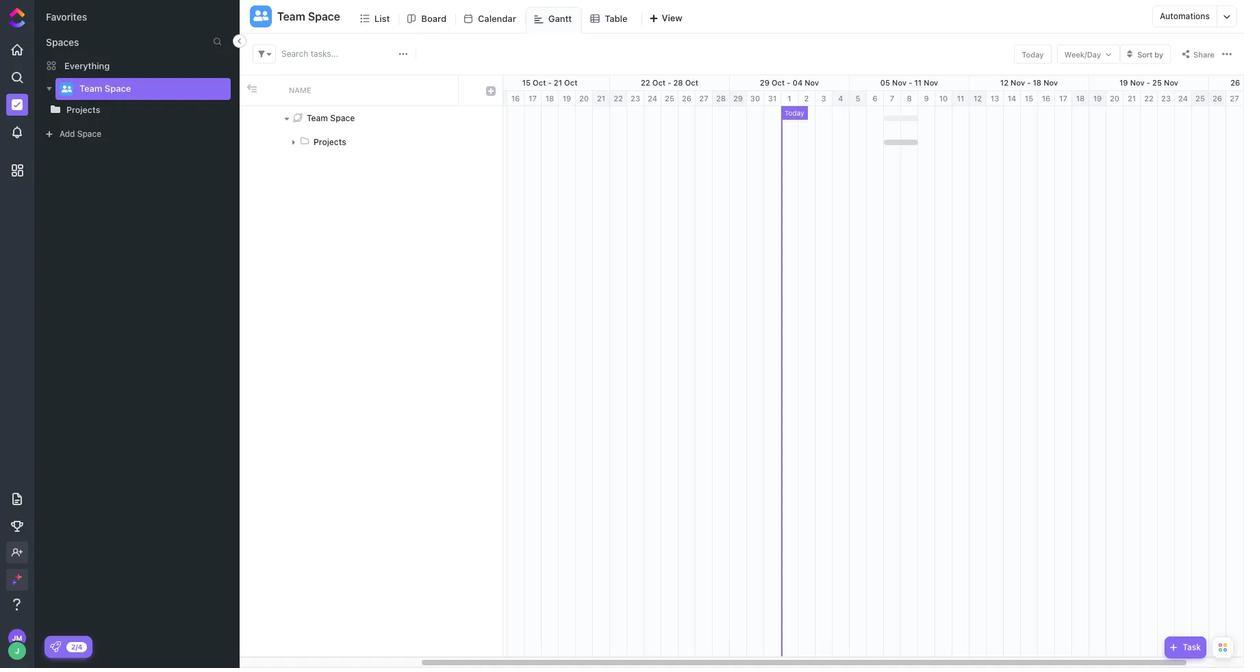 Task type: locate. For each thing, give the bounding box(es) containing it.
26 n
[[1230, 78, 1244, 87]]

24 element down 19 nov - 25 nov element
[[1175, 91, 1192, 106]]

1 horizontal spatial 21 element
[[1124, 91, 1141, 106]]

automations button
[[1153, 6, 1217, 27]]

0 horizontal spatial 18 element
[[542, 91, 559, 106]]

- inside 15 oct - 21 oct element
[[548, 78, 552, 87]]

19 down 15 oct - 21 oct element
[[563, 94, 571, 103]]

30
[[750, 94, 760, 103]]

13 element
[[987, 91, 1004, 106]]

spaces link
[[35, 36, 79, 48]]

list
[[374, 13, 390, 24]]

- for 11
[[909, 78, 912, 87]]

list link
[[374, 7, 395, 33]]

jm j
[[12, 634, 22, 655]]

25 down share
[[1195, 94, 1205, 103]]

2 - from the left
[[668, 78, 671, 87]]

22 element down 19 nov - 25 nov element
[[1141, 91, 1158, 106]]

0 horizontal spatial 24
[[648, 94, 657, 103]]

19 down sort by dropdown button
[[1119, 78, 1128, 87]]

12 right 11 element
[[974, 94, 982, 103]]

16 for 1st 16 element from the left
[[511, 94, 520, 103]]

5 - from the left
[[1027, 78, 1031, 87]]

1 horizontal spatial 27
[[1230, 94, 1239, 103]]

today down 1
[[785, 109, 804, 117]]

sort by
[[1137, 50, 1163, 59]]

11 element
[[952, 91, 970, 106]]

team space inside cell
[[307, 113, 355, 123]]

projects link
[[21, 102, 222, 117], [66, 104, 222, 115]]

29 for 29 oct - 04 nov
[[760, 78, 769, 87]]

nov down today button
[[1044, 78, 1058, 87]]

1 vertical spatial projects
[[314, 137, 346, 147]]

1 horizontal spatial 17 element
[[1055, 91, 1072, 106]]

1 nov from the left
[[805, 78, 819, 87]]

- inside 22 oct - 28 oct element
[[668, 78, 671, 87]]

20
[[579, 94, 589, 103], [1110, 94, 1119, 103]]

add space
[[60, 129, 101, 139]]

- down today button
[[1027, 78, 1031, 87]]

21 down 15 oct - 21 oct element
[[597, 94, 605, 103]]

team inside team space button
[[277, 10, 305, 23]]

5 oct from the left
[[772, 78, 785, 87]]

oct for 22
[[652, 78, 666, 87]]

24 element
[[644, 91, 661, 106], [1175, 91, 1192, 106]]

31
[[768, 94, 777, 103]]

2 16 from the left
[[1042, 94, 1051, 103]]

sort
[[1137, 50, 1152, 59]]

1 horizontal spatial 25
[[1152, 78, 1162, 87]]

0 horizontal spatial 24 element
[[644, 91, 661, 106]]

1 horizontal spatial 16
[[1042, 94, 1051, 103]]

team space
[[277, 10, 340, 23], [79, 83, 131, 94], [307, 113, 355, 123]]

27 element down 26 n
[[1226, 91, 1243, 106]]

4 - from the left
[[909, 78, 912, 87]]

26 down the 26 nov - 02 dec element
[[1213, 94, 1222, 103]]

1 horizontal spatial 25 element
[[1192, 91, 1209, 106]]

2 horizontal spatial 18
[[1076, 94, 1085, 103]]

oct inside 29 oct - 04 nov element
[[772, 78, 785, 87]]

1 21 element from the left
[[593, 91, 610, 106]]

21 for 1st 21 "element" from right
[[1128, 94, 1136, 103]]

1 18 element from the left
[[542, 91, 559, 106]]

1 horizontal spatial 27 element
[[1226, 91, 1243, 106]]

- down gantt link
[[548, 78, 552, 87]]

1 horizontal spatial 20
[[1110, 94, 1119, 103]]

2 27 from the left
[[1230, 94, 1239, 103]]

0 vertical spatial team
[[277, 10, 305, 23]]

16 down 12 nov - 18 nov element
[[1042, 94, 1051, 103]]

0 horizontal spatial 11
[[914, 78, 922, 87]]

20 element
[[576, 91, 593, 106], [1106, 91, 1124, 106]]

0 horizontal spatial 21
[[554, 78, 562, 87]]

0 horizontal spatial 21 element
[[593, 91, 610, 106]]

team space down everything
[[79, 83, 131, 94]]

16 element
[[507, 91, 524, 106], [1038, 91, 1055, 106]]

27 down 26 n
[[1230, 94, 1239, 103]]

15 element down 12 nov - 18 nov element
[[1021, 91, 1038, 106]]

1 horizontal spatial 24 element
[[1175, 91, 1192, 106]]

20 down 15 oct - 21 oct element
[[579, 94, 589, 103]]

28 down view dropdown button
[[673, 78, 683, 87]]

- down view dropdown button
[[668, 78, 671, 87]]

27 element
[[696, 91, 713, 106], [1226, 91, 1243, 106]]

1 - from the left
[[548, 78, 552, 87]]

0 horizontal spatial 23 element
[[627, 91, 644, 106]]

2 23 element from the left
[[1158, 91, 1175, 106]]

- for 04
[[787, 78, 791, 87]]

17
[[529, 94, 537, 103], [1059, 94, 1067, 103]]

tasks...
[[311, 49, 338, 59]]

team down "name" at left
[[307, 113, 328, 123]]

share button
[[1176, 45, 1215, 64]]

21 element
[[593, 91, 610, 106], [1124, 91, 1141, 106]]

15 element down 15 oct - 21 oct element
[[490, 91, 507, 106]]

22 element down 22 oct - 28 oct element
[[610, 91, 627, 106]]

0 horizontal spatial 27
[[699, 94, 708, 103]]

3 - from the left
[[787, 78, 791, 87]]

1 column header from the left
[[240, 75, 260, 105]]

search tasks...
[[281, 49, 338, 59]]

10 element
[[935, 91, 952, 106]]

week/day button
[[1057, 45, 1120, 64]]

18 inside 12 nov - 18 nov element
[[1033, 78, 1042, 87]]

1 26 element from the left
[[679, 91, 696, 106]]

23 element down 19 nov - 25 nov element
[[1158, 91, 1175, 106]]

1 horizontal spatial 18 element
[[1072, 91, 1089, 106]]

24 down 19 nov - 25 nov element
[[1178, 94, 1188, 103]]

 image inside column header
[[247, 84, 256, 93]]

0 vertical spatial today
[[1022, 50, 1044, 59]]

space
[[308, 10, 340, 23], [105, 83, 131, 94], [330, 113, 355, 123], [77, 129, 101, 139]]

21 down gantt link
[[554, 78, 562, 87]]

17 for 1st 17 element from left
[[529, 94, 537, 103]]

20 element down 15 oct - 21 oct element
[[576, 91, 593, 106]]

team space down "name" at left
[[307, 113, 355, 123]]

2 17 from the left
[[1059, 94, 1067, 103]]

0 horizontal spatial projects
[[66, 104, 100, 115]]

24 element down 22 oct - 28 oct
[[644, 91, 661, 106]]

0 horizontal spatial 26
[[682, 94, 692, 103]]

18 down today button
[[1033, 78, 1042, 87]]

19 element
[[559, 91, 576, 106], [1089, 91, 1106, 106]]

1 horizontal spatial 28
[[716, 94, 726, 103]]

21 element down 15 oct - 21 oct element
[[593, 91, 610, 106]]

20 down 19 nov - 25 nov
[[1110, 94, 1119, 103]]

 image inside column header
[[486, 86, 496, 96]]

2 15 element from the left
[[1021, 91, 1038, 106]]

22
[[641, 78, 650, 87], [614, 94, 623, 103], [1144, 94, 1154, 103]]

team
[[277, 10, 305, 23], [79, 83, 102, 94], [307, 113, 328, 123]]

team space inside button
[[277, 10, 340, 23]]

23 element down 22 oct - 28 oct
[[627, 91, 644, 106]]

05
[[880, 78, 890, 87]]

1 horizontal spatial 15 element
[[1021, 91, 1038, 106]]

26 nov - 02 dec element
[[1209, 75, 1244, 90]]

17 down 15 oct - 21 oct
[[529, 94, 537, 103]]

user friends image
[[61, 85, 72, 93]]

today
[[1022, 50, 1044, 59], [785, 109, 804, 117]]

18
[[1033, 78, 1042, 87], [545, 94, 554, 103], [1076, 94, 1085, 103]]

0 horizontal spatial 19
[[563, 94, 571, 103]]

0 vertical spatial 29
[[760, 78, 769, 87]]

2 vertical spatial team
[[307, 113, 328, 123]]

22 down 19 nov - 25 nov element
[[1144, 94, 1154, 103]]

1 horizontal spatial 26
[[1213, 94, 1222, 103]]

0 horizontal spatial 15 element
[[490, 91, 507, 106]]

19 for first 19 element from left
[[563, 94, 571, 103]]

projects up add space
[[66, 104, 100, 115]]

1 horizontal spatial team
[[277, 10, 305, 23]]

0 horizontal spatial 16
[[511, 94, 520, 103]]

18 element
[[542, 91, 559, 106], [1072, 91, 1089, 106]]

1 horizontal spatial 18
[[1033, 78, 1042, 87]]

n
[[1242, 78, 1244, 87]]

sparkle svg 2 image
[[11, 580, 16, 585]]

1 24 from the left
[[648, 94, 657, 103]]

0 horizontal spatial 22 element
[[610, 91, 627, 106]]

1 16 element from the left
[[507, 91, 524, 106]]

0 vertical spatial 11
[[914, 78, 922, 87]]

nov up 9
[[924, 78, 938, 87]]

1 vertical spatial team space
[[79, 83, 131, 94]]

25 element down the 26 nov - 02 dec element
[[1192, 91, 1209, 106]]

7
[[890, 94, 894, 103]]

1 vertical spatial 11
[[957, 94, 964, 103]]

table
[[605, 13, 628, 24]]

- left 04
[[787, 78, 791, 87]]

0 horizontal spatial team
[[79, 83, 102, 94]]

0 vertical spatial 28
[[673, 78, 683, 87]]

space down everything link
[[105, 83, 131, 94]]

2 23 from the left
[[1161, 94, 1171, 103]]

nov right 04
[[805, 78, 819, 87]]

6 - from the left
[[1147, 78, 1150, 87]]

22 element
[[610, 91, 627, 106], [1141, 91, 1158, 106]]

projects - 0.00% row
[[240, 130, 503, 154]]

today up 12 nov - 18 nov
[[1022, 50, 1044, 59]]

23 down 19 nov - 25 nov element
[[1161, 94, 1171, 103]]

0 vertical spatial team space
[[277, 10, 340, 23]]

1 horizontal spatial 19 element
[[1089, 91, 1106, 106]]

 image
[[486, 86, 496, 96]]

0 horizontal spatial 26 element
[[679, 91, 696, 106]]

nov down sort
[[1130, 78, 1145, 87]]

onboarding checklist button element
[[50, 642, 61, 652]]

- inside 05 nov - 11 nov element
[[909, 78, 912, 87]]

19
[[1119, 78, 1128, 87], [563, 94, 571, 103], [1093, 94, 1102, 103]]

nov down sort by dropdown button
[[1164, 78, 1178, 87]]

16 element down 15 oct - 21 oct
[[507, 91, 524, 106]]

- inside 19 nov - 25 nov element
[[1147, 78, 1150, 87]]

1 horizontal spatial 22 element
[[1141, 91, 1158, 106]]

17 down 12 nov - 18 nov element
[[1059, 94, 1067, 103]]

21 for second 21 "element" from right
[[597, 94, 605, 103]]

5 nov from the left
[[1044, 78, 1058, 87]]

automations
[[1160, 11, 1210, 21]]

1 20 from the left
[[579, 94, 589, 103]]

1 horizontal spatial 26 element
[[1209, 91, 1226, 106]]

25 element down 22 oct - 28 oct element
[[661, 91, 679, 106]]

projects cell
[[281, 130, 459, 154]]

05 nov - 11 nov element
[[850, 75, 970, 90]]

column header
[[240, 75, 260, 105], [260, 75, 281, 105], [459, 75, 479, 105], [479, 75, 503, 105]]

23
[[631, 94, 640, 103], [1161, 94, 1171, 103]]

0 horizontal spatial 20
[[579, 94, 589, 103]]

4 oct from the left
[[685, 78, 698, 87]]

1 horizontal spatial 12
[[1000, 78, 1009, 87]]

26
[[1230, 78, 1240, 87], [682, 94, 692, 103], [1213, 94, 1222, 103]]

- up 8
[[909, 78, 912, 87]]

row group
[[240, 106, 503, 657]]

17 element
[[524, 91, 542, 106], [1055, 91, 1072, 106]]

0 horizontal spatial 25 element
[[661, 91, 679, 106]]

25 down 22 oct - 28 oct element
[[665, 94, 674, 103]]

26 element
[[679, 91, 696, 106], [1209, 91, 1226, 106]]

board
[[421, 13, 446, 24]]

1 horizontal spatial 15
[[522, 78, 531, 87]]

2 horizontal spatial team
[[307, 113, 328, 123]]

11
[[914, 78, 922, 87], [957, 94, 964, 103]]

2 vertical spatial team space
[[307, 113, 355, 123]]

- inside 29 oct - 04 nov element
[[787, 78, 791, 87]]

view
[[662, 12, 682, 23]]

row group containing team space
[[240, 106, 503, 657]]

onboarding checklist button image
[[50, 642, 61, 652]]

26 element down the 26 nov - 02 dec element
[[1209, 91, 1226, 106]]

1 vertical spatial 12
[[974, 94, 982, 103]]

3 nov from the left
[[924, 78, 938, 87]]

2 21 element from the left
[[1124, 91, 1141, 106]]

17 element down 12 nov - 18 nov element
[[1055, 91, 1072, 106]]

29 right "28" element
[[733, 94, 743, 103]]

12 nov - 18 nov
[[1000, 78, 1058, 87]]

29 up 31
[[760, 78, 769, 87]]

projects down team space cell
[[314, 137, 346, 147]]

3 oct from the left
[[652, 78, 666, 87]]

1 horizontal spatial 29
[[760, 78, 769, 87]]

26 down 22 oct - 28 oct element
[[682, 94, 692, 103]]

26 left n
[[1230, 78, 1240, 87]]

18 down 15 oct - 21 oct element
[[545, 94, 554, 103]]

25
[[1152, 78, 1162, 87], [665, 94, 674, 103], [1195, 94, 1205, 103]]

2 26 element from the left
[[1209, 91, 1226, 106]]

18 element down 15 oct - 21 oct element
[[542, 91, 559, 106]]

1 horizontal spatial 21
[[597, 94, 605, 103]]

27 element left '29' element
[[696, 91, 713, 106]]

1 horizontal spatial 24
[[1178, 94, 1188, 103]]

19 down 'week/day' dropdown button
[[1093, 94, 1102, 103]]

23 element
[[627, 91, 644, 106], [1158, 91, 1175, 106]]

2
[[804, 94, 809, 103]]

0 horizontal spatial today
[[785, 109, 804, 117]]

1 vertical spatial today
[[785, 109, 804, 117]]

14
[[1008, 94, 1016, 103]]

0 horizontal spatial 29
[[733, 94, 743, 103]]

1 horizontal spatial 20 element
[[1106, 91, 1124, 106]]

18 element down week/day
[[1072, 91, 1089, 106]]

0 vertical spatial 12
[[1000, 78, 1009, 87]]

1 16 from the left
[[511, 94, 520, 103]]

21 element down 19 nov - 25 nov
[[1124, 91, 1141, 106]]

1 horizontal spatial 11
[[957, 94, 964, 103]]

everything
[[64, 60, 110, 71]]

oct for 15
[[533, 78, 546, 87]]

2 horizontal spatial 26
[[1230, 78, 1240, 87]]

search
[[281, 49, 308, 59]]

nov right "05"
[[892, 78, 907, 87]]

1 vertical spatial 29
[[733, 94, 743, 103]]

space up tasks...
[[308, 10, 340, 23]]

22 oct - 28 oct
[[641, 78, 698, 87]]

19 nov - 25 nov element
[[1089, 75, 1209, 90]]

1 horizontal spatial 23
[[1161, 94, 1171, 103]]

nov up 14
[[1011, 78, 1025, 87]]

team space - 0.00% row
[[240, 106, 503, 130]]

2 16 element from the left
[[1038, 91, 1055, 106]]

projects inside projects cell
[[314, 137, 346, 147]]

team inside team space cell
[[307, 113, 328, 123]]

- down sort by dropdown button
[[1147, 78, 1150, 87]]

0 horizontal spatial 12
[[974, 94, 982, 103]]

0 horizontal spatial 17
[[529, 94, 537, 103]]

27
[[699, 94, 708, 103], [1230, 94, 1239, 103]]

0 vertical spatial projects
[[66, 104, 100, 115]]

team right user friends icon
[[277, 10, 305, 23]]

1 oct from the left
[[533, 78, 546, 87]]

19 element down 'week/day' dropdown button
[[1089, 91, 1106, 106]]

1 horizontal spatial 16 element
[[1038, 91, 1055, 106]]

-
[[548, 78, 552, 87], [668, 78, 671, 87], [787, 78, 791, 87], [909, 78, 912, 87], [1027, 78, 1031, 87], [1147, 78, 1150, 87]]

1 20 element from the left
[[576, 91, 593, 106]]

gantt
[[548, 13, 572, 24]]

18 down week/day
[[1076, 94, 1085, 103]]

1 15 element from the left
[[490, 91, 507, 106]]

22 down 22 oct - 28 oct element
[[614, 94, 623, 103]]

oct
[[533, 78, 546, 87], [564, 78, 577, 87], [652, 78, 666, 87], [685, 78, 698, 87], [772, 78, 785, 87]]

- inside 12 nov - 18 nov element
[[1027, 78, 1031, 87]]

0 horizontal spatial 27 element
[[696, 91, 713, 106]]

2 horizontal spatial 21
[[1128, 94, 1136, 103]]

 image
[[247, 84, 256, 93]]

team space button
[[272, 1, 340, 31]]

24
[[648, 94, 657, 103], [1178, 94, 1188, 103]]

0 horizontal spatial 23
[[631, 94, 640, 103]]

2 oct from the left
[[564, 78, 577, 87]]

team space up search tasks...
[[277, 10, 340, 23]]

04
[[793, 78, 803, 87]]

team down everything
[[79, 83, 102, 94]]

0 horizontal spatial 20 element
[[576, 91, 593, 106]]

1 horizontal spatial 22
[[641, 78, 650, 87]]

projects
[[66, 104, 100, 115], [314, 137, 346, 147]]

1 17 from the left
[[529, 94, 537, 103]]

12
[[1000, 78, 1009, 87], [974, 94, 982, 103]]

6 nov from the left
[[1130, 78, 1145, 87]]

24 down 22 oct - 28 oct
[[648, 94, 657, 103]]

19 element down 15 oct - 21 oct element
[[559, 91, 576, 106]]

1 horizontal spatial today
[[1022, 50, 1044, 59]]

16 element down 12 nov - 18 nov element
[[1038, 91, 1055, 106]]

- for 18
[[1027, 78, 1031, 87]]

28 left '29' element
[[716, 94, 726, 103]]

21
[[554, 78, 562, 87], [597, 94, 605, 103], [1128, 94, 1136, 103]]

23 down 22 oct - 28 oct element
[[631, 94, 640, 103]]

- for 21
[[548, 78, 552, 87]]

6
[[873, 94, 878, 103]]

tree grid
[[240, 75, 503, 657]]

17 element down 15 oct - 21 oct
[[524, 91, 542, 106]]

25 element
[[661, 91, 679, 106], [1192, 91, 1209, 106]]

1 horizontal spatial 23 element
[[1158, 91, 1175, 106]]

19 nov - 25 nov
[[1119, 78, 1178, 87]]

15
[[522, 78, 531, 87], [494, 94, 503, 103], [1025, 94, 1033, 103]]

16 down 15 oct - 21 oct element
[[511, 94, 520, 103]]

0 horizontal spatial 22
[[614, 94, 623, 103]]

team for team space button
[[277, 10, 305, 23]]

22 down view dropdown button
[[641, 78, 650, 87]]

26 element down 22 oct - 28 oct element
[[679, 91, 696, 106]]

1 horizontal spatial 17
[[1059, 94, 1067, 103]]

nov
[[805, 78, 819, 87], [892, 78, 907, 87], [924, 78, 938, 87], [1011, 78, 1025, 87], [1044, 78, 1058, 87], [1130, 78, 1145, 87], [1164, 78, 1178, 87]]

0 horizontal spatial 17 element
[[524, 91, 542, 106]]

1
[[788, 94, 791, 103]]

team space link
[[79, 78, 222, 100]]

29
[[760, 78, 769, 87], [733, 94, 743, 103]]

space up projects cell
[[330, 113, 355, 123]]

1 vertical spatial team
[[79, 83, 102, 94]]

1 horizontal spatial 19
[[1093, 94, 1102, 103]]

28
[[673, 78, 683, 87], [716, 94, 726, 103]]

2 horizontal spatial 19
[[1119, 78, 1128, 87]]

25 down 'by'
[[1152, 78, 1162, 87]]

0 horizontal spatial 28
[[673, 78, 683, 87]]

12 up 14
[[1000, 78, 1009, 87]]

2 24 from the left
[[1178, 94, 1188, 103]]

0 horizontal spatial 19 element
[[559, 91, 576, 106]]

27 left "28" element
[[699, 94, 708, 103]]

0 horizontal spatial 16 element
[[507, 91, 524, 106]]

1 27 from the left
[[699, 94, 708, 103]]

16
[[511, 94, 520, 103], [1042, 94, 1051, 103]]

team inside team space link
[[79, 83, 102, 94]]

15 element
[[490, 91, 507, 106], [1021, 91, 1038, 106]]

20 element down 19 nov - 25 nov
[[1106, 91, 1124, 106]]

1 vertical spatial 28
[[716, 94, 726, 103]]

1 horizontal spatial projects
[[314, 137, 346, 147]]

21 down 19 nov - 25 nov
[[1128, 94, 1136, 103]]



Task type: vqa. For each thing, say whether or not it's contained in the screenshot.
22's Oct
yes



Task type: describe. For each thing, give the bounding box(es) containing it.
10
[[939, 94, 948, 103]]

view button
[[643, 7, 688, 34]]

tree grid containing team space
[[240, 75, 503, 657]]

17 for second 17 element from the left
[[1059, 94, 1067, 103]]

12 for 12
[[974, 94, 982, 103]]

2 27 element from the left
[[1226, 91, 1243, 106]]

1 23 element from the left
[[627, 91, 644, 106]]

space inside cell
[[330, 113, 355, 123]]

team space cell
[[281, 106, 459, 130]]

2 nov from the left
[[892, 78, 907, 87]]

team space for team space button
[[277, 10, 340, 23]]

29 for 29
[[733, 94, 743, 103]]

today inside button
[[1022, 50, 1044, 59]]

31 element
[[764, 91, 781, 106]]

team space for team space link
[[79, 83, 131, 94]]

oct for 29
[[772, 78, 785, 87]]

2 horizontal spatial 25
[[1195, 94, 1205, 103]]

name
[[289, 86, 311, 94]]

8
[[907, 94, 912, 103]]

jm
[[12, 634, 22, 642]]

5
[[855, 94, 860, 103]]

12 nov - 18 nov element
[[970, 75, 1089, 90]]

board link
[[421, 7, 452, 33]]

0 horizontal spatial 18
[[545, 94, 554, 103]]

sort by button
[[1120, 45, 1176, 64]]

table link
[[605, 7, 633, 33]]

2 20 element from the left
[[1106, 91, 1124, 106]]

28 inside 22 oct - 28 oct element
[[673, 78, 683, 87]]

4 nov from the left
[[1011, 78, 1025, 87]]

sparkle svg 1 image
[[15, 574, 22, 581]]

gantt link
[[548, 8, 577, 33]]

2 24 element from the left
[[1175, 91, 1192, 106]]

28 element
[[713, 91, 730, 106]]

spaces
[[46, 36, 79, 48]]

16 for 2nd 16 element from left
[[1042, 94, 1051, 103]]

2 19 element from the left
[[1089, 91, 1106, 106]]

12 element
[[970, 91, 987, 106]]

2 18 element from the left
[[1072, 91, 1089, 106]]

space right add
[[77, 129, 101, 139]]

1 23 from the left
[[631, 94, 640, 103]]

2/4
[[71, 643, 82, 651]]

team for team space link
[[79, 83, 102, 94]]

1 17 element from the left
[[524, 91, 542, 106]]

19 for second 19 element from left
[[1093, 94, 1102, 103]]

2 22 element from the left
[[1141, 91, 1158, 106]]

- for 28
[[668, 78, 671, 87]]

2 horizontal spatial 22
[[1144, 94, 1154, 103]]

15 oct - 21 oct
[[522, 78, 577, 87]]

Search tasks... text field
[[281, 45, 425, 64]]

2 25 element from the left
[[1192, 91, 1209, 106]]

2 17 element from the left
[[1055, 91, 1072, 106]]

7 nov from the left
[[1164, 78, 1178, 87]]

19 for 19 nov - 25 nov
[[1119, 78, 1128, 87]]

27 for 2nd 27 element from the right
[[699, 94, 708, 103]]

favorites
[[46, 11, 87, 23]]

27 for 1st 27 element from right
[[1230, 94, 1239, 103]]

1 24 element from the left
[[644, 91, 661, 106]]

j
[[15, 646, 19, 655]]

by
[[1155, 50, 1163, 59]]

week/day
[[1064, 50, 1101, 59]]

2 20 from the left
[[1110, 94, 1119, 103]]

calendar link
[[478, 7, 522, 33]]

favorites button
[[46, 11, 87, 23]]

3 column header from the left
[[459, 75, 479, 105]]

29 oct - 04 nov element
[[730, 75, 850, 90]]

calendar
[[478, 13, 516, 24]]

2 column header from the left
[[260, 75, 281, 105]]

4 column header from the left
[[479, 75, 503, 105]]

space inside button
[[308, 10, 340, 23]]

name column header
[[281, 75, 459, 105]]

0 horizontal spatial 25
[[665, 94, 674, 103]]

1 19 element from the left
[[559, 91, 576, 106]]

everything link
[[35, 55, 239, 77]]

4
[[838, 94, 843, 103]]

- for 25
[[1147, 78, 1150, 87]]

user friends image
[[253, 10, 269, 22]]

30 element
[[747, 91, 764, 106]]

add
[[60, 129, 75, 139]]

05 nov - 11 nov
[[880, 78, 938, 87]]

3
[[821, 94, 826, 103]]

task
[[1183, 642, 1201, 652]]

1 22 element from the left
[[610, 91, 627, 106]]

9
[[924, 94, 929, 103]]

share
[[1193, 50, 1215, 59]]

12 for 12 nov - 18 nov
[[1000, 78, 1009, 87]]

29 element
[[730, 91, 747, 106]]

14 element
[[1004, 91, 1021, 106]]

1 25 element from the left
[[661, 91, 679, 106]]

22 oct - 28 oct element
[[610, 75, 730, 90]]

name row
[[240, 75, 503, 106]]

today button
[[1014, 45, 1051, 64]]

15 oct - 21 oct element
[[490, 75, 610, 90]]

29 oct - 04 nov
[[760, 78, 819, 87]]

2 horizontal spatial 15
[[1025, 94, 1033, 103]]

13
[[991, 94, 999, 103]]

0 horizontal spatial 15
[[494, 94, 503, 103]]

1 27 element from the left
[[696, 91, 713, 106]]

28 inside "28" element
[[716, 94, 726, 103]]



